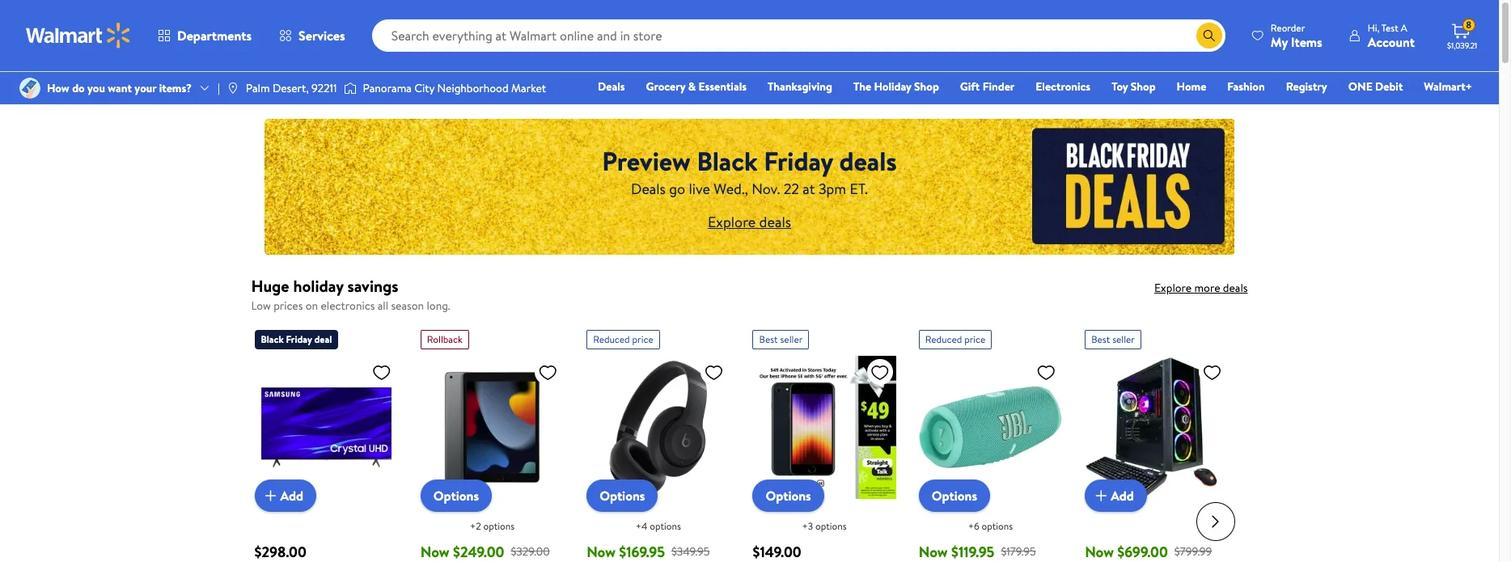 Task type: vqa. For each thing, say whether or not it's contained in the screenshot.


Task type: locate. For each thing, give the bounding box(es) containing it.
your
[[135, 80, 156, 96]]

panorama city neighborhood market
[[363, 80, 546, 96]]

+6
[[968, 519, 980, 533]]

best seller for product group containing $149.00
[[759, 332, 803, 346]]

4 options from the left
[[982, 519, 1013, 533]]

product group
[[254, 323, 398, 562], [421, 323, 564, 562], [587, 323, 730, 562], [753, 323, 896, 562], [919, 323, 1062, 562], [1085, 323, 1229, 562]]

1 horizontal spatial  image
[[226, 82, 239, 95]]

1 horizontal spatial explore
[[1155, 280, 1192, 296]]

the
[[854, 78, 871, 95]]

deals down nov.
[[759, 212, 791, 232]]

cyberpowerpc gamer master gaming desktop, amd ryzen 5 5500, 16gb, amd radeon rx 6700 10gb, 1tb ssd, black, gma6800wst image
[[1085, 356, 1229, 499]]

2 shop from the left
[[1131, 78, 1156, 95]]

you
[[87, 80, 105, 96]]

1 price from the left
[[632, 332, 653, 346]]

registry link
[[1279, 78, 1335, 95]]

1 horizontal spatial seller
[[1113, 332, 1135, 346]]

add to cart image for best
[[1092, 486, 1111, 506]]

$329.00
[[511, 543, 550, 560]]

2 product group from the left
[[421, 323, 564, 562]]

add to cart image for black
[[261, 486, 280, 506]]

2 seller from the left
[[1113, 332, 1135, 346]]

0 horizontal spatial deals
[[759, 212, 791, 232]]

0 horizontal spatial best seller
[[759, 332, 803, 346]]

add
[[280, 487, 303, 505], [1111, 487, 1134, 505]]

2 price from the left
[[965, 332, 986, 346]]

1 vertical spatial deals
[[759, 212, 791, 232]]

5 product group from the left
[[919, 323, 1062, 562]]

city
[[414, 80, 435, 96]]

reorder my items
[[1271, 21, 1323, 51]]

$179.95
[[1001, 543, 1036, 560]]

huge
[[251, 275, 289, 297]]

2 options link from the left
[[587, 480, 658, 512]]

deals left go
[[631, 178, 666, 199]]

add to favorites list, 2021 apple 10.2-inch ipad wi-fi 64gb - space gray (9th generation) image
[[538, 362, 558, 382]]

2 horizontal spatial deals
[[1223, 280, 1248, 296]]

home
[[1177, 78, 1207, 95]]

options up +6
[[932, 487, 977, 505]]

$349.95
[[671, 543, 710, 560]]

add to cart image up the now $699.00 $799.99
[[1092, 486, 1111, 506]]

0 horizontal spatial shop
[[914, 78, 939, 95]]

preview black friday deals deals go live wed., nov. 22 at 3pm et.
[[602, 143, 897, 199]]

4 product group from the left
[[753, 323, 896, 562]]

2 options from the left
[[650, 519, 681, 533]]

electronics
[[1036, 78, 1091, 95]]

options for now $169.95
[[600, 487, 645, 505]]

3 options link from the left
[[753, 480, 824, 512]]

$799.99
[[1175, 543, 1212, 560]]

product group containing now $249.00
[[421, 323, 564, 562]]

2 reduced from the left
[[925, 332, 962, 346]]

options link for now $249.00
[[421, 480, 492, 512]]

thanksgiving
[[768, 78, 833, 95]]

1 options from the left
[[434, 487, 479, 505]]

$119.95
[[951, 542, 995, 562]]

desert,
[[273, 80, 309, 96]]

1 horizontal spatial shop
[[1131, 78, 1156, 95]]

 image right 92211
[[344, 80, 356, 96]]

product group containing now $169.95
[[587, 323, 730, 562]]

on
[[306, 298, 318, 314]]

explore left more on the right
[[1155, 280, 1192, 296]]

6 product group from the left
[[1085, 323, 1229, 562]]

1 horizontal spatial best
[[1092, 332, 1110, 346]]

add to cart image
[[261, 486, 280, 506], [1092, 486, 1111, 506]]

0 horizontal spatial black
[[261, 332, 284, 346]]

now for now $699.00
[[1085, 542, 1114, 562]]

0 vertical spatial deals
[[839, 143, 897, 178]]

options link up the +4
[[587, 480, 658, 512]]

1 horizontal spatial best seller
[[1092, 332, 1135, 346]]

1 now from the left
[[421, 542, 450, 562]]

1 options from the left
[[483, 519, 515, 533]]

seller for product group containing now $699.00
[[1113, 332, 1135, 346]]

1 add to cart image from the left
[[261, 486, 280, 506]]

0 horizontal spatial seller
[[780, 332, 803, 346]]

2 add from the left
[[1111, 487, 1134, 505]]

1 horizontal spatial add button
[[1085, 480, 1147, 512]]

options up +2
[[434, 487, 479, 505]]

deals right at
[[839, 143, 897, 178]]

options up the +4
[[600, 487, 645, 505]]

1 best from the left
[[759, 332, 778, 346]]

 image right |
[[226, 82, 239, 95]]

explore for explore deals
[[708, 212, 756, 232]]

0 horizontal spatial reduced price
[[593, 332, 653, 346]]

add up $298.00
[[280, 487, 303, 505]]

neighborhood
[[437, 80, 509, 96]]

deals left "grocery" at the top
[[598, 78, 625, 95]]

options link up +2
[[421, 480, 492, 512]]

2 add to cart image from the left
[[1092, 486, 1111, 506]]

options right the +4
[[650, 519, 681, 533]]

services
[[299, 27, 345, 44]]

1 horizontal spatial black
[[697, 143, 758, 178]]

now left $169.95
[[587, 542, 616, 562]]

0 horizontal spatial add button
[[254, 480, 316, 512]]

add button
[[254, 480, 316, 512], [1085, 480, 1147, 512]]

2 now from the left
[[587, 542, 616, 562]]

1 seller from the left
[[780, 332, 803, 346]]

0 horizontal spatial best
[[759, 332, 778, 346]]

test
[[1382, 21, 1399, 34]]

shop
[[914, 78, 939, 95], [1131, 78, 1156, 95]]

0 horizontal spatial explore
[[708, 212, 756, 232]]

deals right more on the right
[[1223, 280, 1248, 296]]

+2 options
[[470, 519, 515, 533]]

add to cart image up $298.00
[[261, 486, 280, 506]]

price for now $119.95
[[965, 332, 986, 346]]

shop inside toy shop link
[[1131, 78, 1156, 95]]

add to favorites list, jbl charge 5 portable waterproof bluetooth speaker with powerbank (teal) image
[[1037, 362, 1056, 382]]

2 reduced price from the left
[[925, 332, 986, 346]]

4 options link from the left
[[919, 480, 990, 512]]

1 options link from the left
[[421, 480, 492, 512]]

+3 options
[[802, 519, 847, 533]]

3 now from the left
[[919, 542, 948, 562]]

seller for product group containing $149.00
[[780, 332, 803, 346]]

season
[[391, 298, 424, 314]]

2 add button from the left
[[1085, 480, 1147, 512]]

add button up $298.00
[[254, 480, 316, 512]]

0 horizontal spatial friday
[[286, 332, 312, 346]]

options for now $249.00
[[483, 519, 515, 533]]

2 best seller from the left
[[1092, 332, 1135, 346]]

reduced for $119.95
[[925, 332, 962, 346]]

best
[[759, 332, 778, 346], [1092, 332, 1110, 346]]

1 horizontal spatial add
[[1111, 487, 1134, 505]]

0 vertical spatial explore
[[708, 212, 756, 232]]

options for now $249.00
[[434, 487, 479, 505]]

now for now $119.95
[[919, 542, 948, 562]]

1 reduced price from the left
[[593, 332, 653, 346]]

Search search field
[[372, 19, 1226, 52]]

1 add button from the left
[[254, 480, 316, 512]]

now for now $249.00
[[421, 542, 450, 562]]

options link for now $119.95
[[919, 480, 990, 512]]

hi, test a account
[[1368, 21, 1415, 51]]

now left $699.00
[[1085, 542, 1114, 562]]

all
[[378, 298, 388, 314]]

 image
[[19, 78, 40, 99], [344, 80, 356, 96], [226, 82, 239, 95]]

0 horizontal spatial deals
[[598, 78, 625, 95]]

2 horizontal spatial  image
[[344, 80, 356, 96]]

options for now $119.95
[[932, 487, 977, 505]]

product group containing $298.00
[[254, 323, 398, 562]]

now left $119.95
[[919, 542, 948, 562]]

1 vertical spatial explore
[[1155, 280, 1192, 296]]

fashion link
[[1220, 78, 1272, 95]]

1 vertical spatial deals
[[631, 178, 666, 199]]

options right +3
[[816, 519, 847, 533]]

low
[[251, 298, 271, 314]]

0 horizontal spatial price
[[632, 332, 653, 346]]

add to favorites list, beats studio pro wireless headphones - black image
[[704, 362, 724, 382]]

deals
[[598, 78, 625, 95], [631, 178, 666, 199]]

explore more deals link
[[1155, 280, 1248, 296]]

departments
[[177, 27, 252, 44]]

0 horizontal spatial reduced
[[593, 332, 630, 346]]

4 options from the left
[[932, 487, 977, 505]]

1 best seller from the left
[[759, 332, 803, 346]]

explore for explore more deals
[[1155, 280, 1192, 296]]

3 product group from the left
[[587, 323, 730, 562]]

options
[[434, 487, 479, 505], [600, 487, 645, 505], [766, 487, 811, 505], [932, 487, 977, 505]]

fashion
[[1228, 78, 1265, 95]]

now left $249.00
[[421, 542, 450, 562]]

1 vertical spatial friday
[[286, 332, 312, 346]]

panorama
[[363, 80, 412, 96]]

electronics
[[321, 298, 375, 314]]

3 options from the left
[[766, 487, 811, 505]]

walmart+ link
[[1417, 78, 1480, 95]]

options up +3
[[766, 487, 811, 505]]

add to favorites list, straight talk apple iphone se (2022-3rd gen) 5g, 64gb, midnight- prepaid smartphone [locked to straight talk] image
[[870, 362, 890, 382]]

0 horizontal spatial  image
[[19, 78, 40, 99]]

2 best from the left
[[1092, 332, 1110, 346]]

1 horizontal spatial price
[[965, 332, 986, 346]]

options right +6
[[982, 519, 1013, 533]]

explore down wed.,
[[708, 212, 756, 232]]

0 horizontal spatial add to cart image
[[261, 486, 280, 506]]

hi,
[[1368, 21, 1380, 34]]

0 vertical spatial black
[[697, 143, 758, 178]]

1 horizontal spatial reduced price
[[925, 332, 986, 346]]

reduced price for $119.95
[[925, 332, 986, 346]]

1 horizontal spatial add to cart image
[[1092, 486, 1111, 506]]

3 options from the left
[[816, 519, 847, 533]]

 image left how
[[19, 78, 40, 99]]

1 horizontal spatial friday
[[764, 143, 833, 178]]

options link up +3
[[753, 480, 824, 512]]

best seller for product group containing now $699.00
[[1092, 332, 1135, 346]]

2 options from the left
[[600, 487, 645, 505]]

1 horizontal spatial deals
[[631, 178, 666, 199]]

 image for panorama
[[344, 80, 356, 96]]

1 product group from the left
[[254, 323, 398, 562]]

palm
[[246, 80, 270, 96]]

0 vertical spatial deals
[[598, 78, 625, 95]]

4 now from the left
[[1085, 542, 1114, 562]]

1 shop from the left
[[914, 78, 939, 95]]

1 horizontal spatial deals
[[839, 143, 897, 178]]

black friday deal
[[261, 332, 332, 346]]

gift
[[960, 78, 980, 95]]

1 reduced from the left
[[593, 332, 630, 346]]

palm desert, 92211
[[246, 80, 337, 96]]

reduced
[[593, 332, 630, 346], [925, 332, 962, 346]]

options for now $169.95
[[650, 519, 681, 533]]

add up $699.00
[[1111, 487, 1134, 505]]

shop right holiday
[[914, 78, 939, 95]]

add for seller
[[1111, 487, 1134, 505]]

options right +2
[[483, 519, 515, 533]]

add button up $699.00
[[1085, 480, 1147, 512]]

shop right toy
[[1131, 78, 1156, 95]]

the holiday shop link
[[846, 78, 946, 95]]

add button for friday
[[254, 480, 316, 512]]

now $249.00 $329.00
[[421, 542, 550, 562]]

preview
[[602, 143, 691, 178]]

nov.
[[752, 178, 780, 199]]

toy shop link
[[1104, 78, 1163, 95]]

seller
[[780, 332, 803, 346], [1113, 332, 1135, 346]]

0 horizontal spatial add
[[280, 487, 303, 505]]

1 horizontal spatial reduced
[[925, 332, 962, 346]]

1 add from the left
[[280, 487, 303, 505]]

explore more deals
[[1155, 280, 1248, 296]]

long.
[[427, 298, 450, 314]]

options link up +6
[[919, 480, 990, 512]]

options
[[483, 519, 515, 533], [650, 519, 681, 533], [816, 519, 847, 533], [982, 519, 1013, 533]]

wed.,
[[714, 178, 748, 199]]

best for product group containing now $699.00
[[1092, 332, 1110, 346]]

options link for now $169.95
[[587, 480, 658, 512]]

0 vertical spatial friday
[[764, 143, 833, 178]]



Task type: describe. For each thing, give the bounding box(es) containing it.
one
[[1348, 78, 1373, 95]]

finder
[[983, 78, 1015, 95]]

walmart+
[[1424, 78, 1472, 95]]

+3
[[802, 519, 813, 533]]

preview black friday deals. deals go live wed., nov. 22 at 3pm et.  explore now. image
[[264, 119, 1235, 255]]

how
[[47, 80, 69, 96]]

live
[[689, 178, 710, 199]]

best for product group containing $149.00
[[759, 332, 778, 346]]

beats studio pro wireless headphones - black image
[[587, 356, 730, 499]]

toy
[[1112, 78, 1128, 95]]

$169.95
[[619, 542, 665, 562]]

grocery
[[646, 78, 686, 95]]

now $699.00 $799.99
[[1085, 542, 1212, 562]]

market
[[511, 80, 546, 96]]

product group containing now $119.95
[[919, 323, 1062, 562]]

huge holiday savings low prices on electronics all season long.
[[251, 275, 450, 314]]

deal
[[314, 332, 332, 346]]

next slide for product carousel list image
[[1196, 503, 1235, 541]]

2021 apple 10.2-inch ipad wi-fi 64gb - space gray (9th generation) image
[[421, 356, 564, 499]]

options for now $119.95
[[982, 519, 1013, 533]]

a
[[1401, 21, 1407, 34]]

product group containing now $699.00
[[1085, 323, 1229, 562]]

services button
[[265, 16, 359, 55]]

the holiday shop
[[854, 78, 939, 95]]

now $169.95 $349.95
[[587, 542, 710, 562]]

savings
[[347, 275, 399, 297]]

more
[[1195, 280, 1220, 296]]

add to favorites list, samsung 55" class tu690t crystal uhd 4k smart television - un55tu690tfxza (new) image
[[372, 362, 391, 382]]

holiday
[[293, 275, 344, 297]]

items?
[[159, 80, 192, 96]]

gift finder link
[[953, 78, 1022, 95]]

toy shop
[[1112, 78, 1156, 95]]

shop inside the holiday shop link
[[914, 78, 939, 95]]

2 vertical spatial deals
[[1223, 280, 1248, 296]]

go
[[669, 178, 685, 199]]

essentials
[[699, 78, 747, 95]]

prices
[[274, 298, 303, 314]]

92211
[[312, 80, 337, 96]]

 image for how
[[19, 78, 40, 99]]

straight talk apple iphone se (2022-3rd gen) 5g, 64gb, midnight- prepaid smartphone [locked to straight talk] image
[[753, 356, 896, 499]]

grocery & essentials link
[[639, 78, 754, 95]]

now for now $169.95
[[587, 542, 616, 562]]

reduced for $169.95
[[593, 332, 630, 346]]

grocery & essentials
[[646, 78, 747, 95]]

items
[[1291, 33, 1323, 51]]

&
[[688, 78, 696, 95]]

deals link
[[591, 78, 632, 95]]

+6 options
[[968, 519, 1013, 533]]

walmart image
[[26, 23, 131, 49]]

want
[[108, 80, 132, 96]]

deals inside 'preview black friday deals deals go live wed., nov. 22 at 3pm et.'
[[839, 143, 897, 178]]

$1,039.21
[[1447, 40, 1478, 51]]

$699.00
[[1118, 542, 1168, 562]]

now $119.95 $179.95
[[919, 542, 1036, 562]]

black inside 'preview black friday deals deals go live wed., nov. 22 at 3pm et.'
[[697, 143, 758, 178]]

et.
[[850, 178, 868, 199]]

explore deals link
[[708, 212, 791, 232]]

friday inside 'preview black friday deals deals go live wed., nov. 22 at 3pm et.'
[[764, 143, 833, 178]]

price for now $169.95
[[632, 332, 653, 346]]

8 $1,039.21
[[1447, 18, 1478, 51]]

how do you want your items?
[[47, 80, 192, 96]]

1 vertical spatial black
[[261, 332, 284, 346]]

samsung 55" class tu690t crystal uhd 4k smart television - un55tu690tfxza (new) image
[[254, 356, 398, 499]]

|
[[218, 80, 220, 96]]

explore deals
[[708, 212, 791, 232]]

gift finder
[[960, 78, 1015, 95]]

my
[[1271, 33, 1288, 51]]

holiday
[[874, 78, 912, 95]]

rollback
[[427, 332, 463, 346]]

at
[[803, 178, 815, 199]]

deals inside 'preview black friday deals deals go live wed., nov. 22 at 3pm et.'
[[631, 178, 666, 199]]

$249.00
[[453, 542, 504, 562]]

+4
[[636, 519, 648, 533]]

+2
[[470, 519, 481, 533]]

electronics link
[[1029, 78, 1098, 95]]

$149.00
[[753, 542, 802, 562]]

registry
[[1286, 78, 1327, 95]]

product group containing $149.00
[[753, 323, 896, 562]]

search icon image
[[1203, 29, 1216, 42]]

one debit link
[[1341, 78, 1410, 95]]

debit
[[1375, 78, 1403, 95]]

reorder
[[1271, 21, 1305, 34]]

8
[[1466, 18, 1472, 32]]

do
[[72, 80, 85, 96]]

+4 options
[[636, 519, 681, 533]]

jbl charge 5 portable waterproof bluetooth speaker with powerbank (teal) image
[[919, 356, 1062, 499]]

home link
[[1170, 78, 1214, 95]]

add button for seller
[[1085, 480, 1147, 512]]

add for friday
[[280, 487, 303, 505]]

 image for palm
[[226, 82, 239, 95]]

one debit
[[1348, 78, 1403, 95]]

add to favorites list, cyberpowerpc gamer master gaming desktop, amd ryzen 5 5500, 16gb, amd radeon rx 6700 10gb, 1tb ssd, black, gma6800wst image
[[1203, 362, 1222, 382]]

account
[[1368, 33, 1415, 51]]

reduced price for $169.95
[[593, 332, 653, 346]]

thanksgiving link
[[761, 78, 840, 95]]

departments button
[[144, 16, 265, 55]]

Walmart Site-Wide search field
[[372, 19, 1226, 52]]



